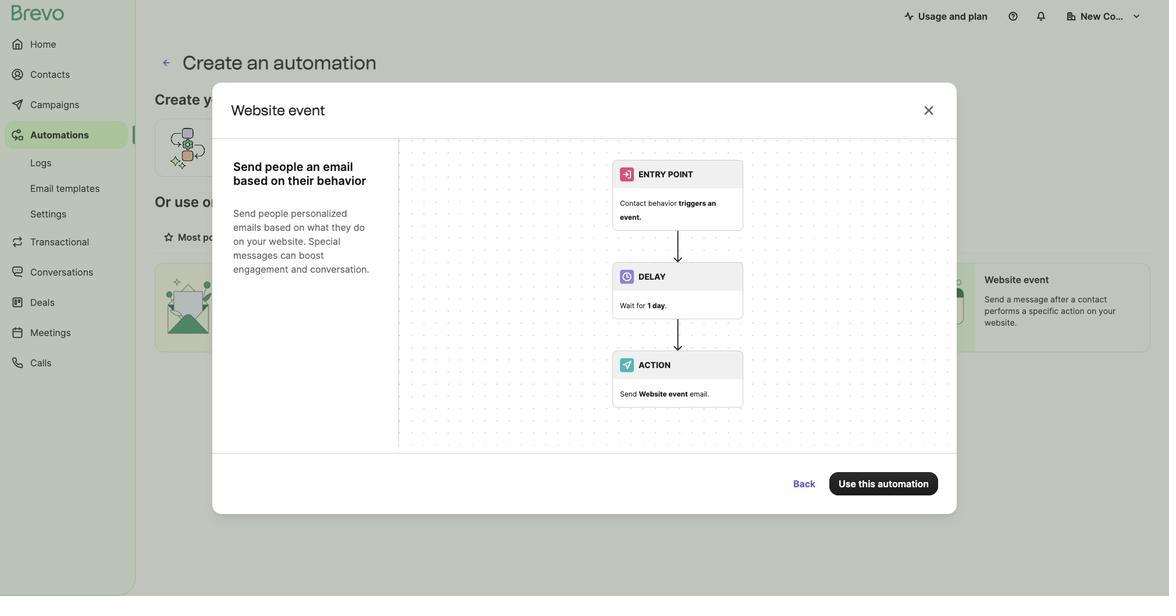 Task type: locate. For each thing, give the bounding box(es) containing it.
an up or use one of the automations we built for you
[[307, 160, 320, 174]]

0 vertical spatial of
[[231, 194, 245, 211]]

send inside send a series of messages based on a special event or birthday.
[[734, 295, 754, 304]]

settings link
[[5, 203, 128, 226]]

behavior up "automations" on the left
[[317, 174, 366, 188]]

1 vertical spatial behavior
[[649, 199, 677, 208]]

specific
[[1030, 306, 1059, 316]]

campaigns link
[[5, 91, 128, 119]]

or use one of the automations we built for you
[[155, 194, 466, 211]]

0 vertical spatial and
[[950, 10, 967, 22]]

website up the 'performs'
[[985, 274, 1022, 286]]

increase inside increase traffic "link"
[[401, 232, 439, 243]]

1 vertical spatial for
[[637, 301, 646, 310]]

message up specific
[[1014, 295, 1049, 304]]

automation for create an automation
[[274, 52, 377, 74]]

for left you
[[419, 194, 438, 211]]

1 vertical spatial email
[[581, 306, 602, 316]]

2 vertical spatial your
[[1100, 306, 1117, 316]]

on inside send a message after a contact performs a specific action on your website.
[[1088, 306, 1097, 316]]

an
[[247, 52, 269, 74], [307, 160, 320, 174], [708, 199, 717, 208], [570, 306, 579, 316]]

email inside send messages based on whether contacts open or click an email campaign.
[[581, 306, 602, 316]]

and left plan
[[950, 10, 967, 22]]

message
[[275, 274, 316, 286], [1014, 295, 1049, 304]]

conversation.
[[310, 263, 370, 275]]

their
[[288, 174, 314, 188]]

0 vertical spatial for
[[419, 194, 438, 211]]

based
[[233, 174, 268, 188], [264, 221, 291, 233], [546, 295, 569, 304], [839, 295, 863, 304]]

website. up can
[[269, 235, 306, 247]]

send inside send people an email based on their behavior
[[233, 160, 262, 174]]

1 horizontal spatial email
[[581, 306, 602, 316]]

event down series
[[763, 306, 785, 316]]

1 horizontal spatial website event
[[985, 274, 1050, 286]]

contacts link
[[5, 61, 128, 88]]

2 horizontal spatial your
[[1100, 306, 1117, 316]]

2 increase from the left
[[488, 232, 526, 243]]

1 vertical spatial website
[[985, 274, 1022, 286]]

event down the create an automation
[[289, 102, 326, 118]]

logs link
[[5, 151, 128, 175]]

email inside send people an email based on their behavior
[[323, 160, 353, 174]]

1 horizontal spatial message
[[1014, 295, 1049, 304]]

on inside send messages based on whether contacts open or click an email campaign.
[[572, 295, 581, 304]]

0 horizontal spatial your
[[204, 91, 234, 108]]

0 vertical spatial create
[[183, 52, 243, 74]]

increase left traffic
[[401, 232, 439, 243]]

0 horizontal spatial or
[[540, 306, 548, 316]]

can
[[281, 249, 296, 261]]

1 vertical spatial people
[[259, 208, 289, 219]]

send inside send people personalized emails based on what they do on your website. special messages can boost engagement and conversation.
[[233, 208, 256, 219]]

increase traffic link
[[391, 226, 478, 253]]

0 vertical spatial website event
[[231, 102, 326, 118]]

message down can
[[275, 274, 316, 286]]

traffic
[[442, 232, 469, 243]]

email right the their
[[323, 160, 353, 174]]

people
[[265, 160, 304, 174], [259, 208, 289, 219]]

website down action
[[639, 390, 668, 398]]

deals
[[30, 297, 55, 308]]

1 horizontal spatial of
[[788, 295, 796, 304]]

1 increase from the left
[[401, 232, 439, 243]]

0 vertical spatial people
[[265, 160, 304, 174]]

back button
[[785, 472, 825, 496]]

1 vertical spatial website.
[[985, 318, 1018, 328]]

send a message after a contact performs a specific action on your website.
[[985, 295, 1117, 328]]

people up 'all'
[[259, 208, 289, 219]]

all link
[[247, 226, 277, 253]]

back
[[794, 478, 816, 490]]

your
[[204, 91, 234, 108], [247, 235, 266, 247], [1100, 306, 1117, 316]]

1 horizontal spatial and
[[950, 10, 967, 22]]

or left birthday.
[[787, 306, 795, 316]]

your inside send a message after a contact performs a specific action on your website.
[[1100, 306, 1117, 316]]

one
[[203, 194, 228, 211]]

messages inside send a series of messages based on a special event or birthday.
[[798, 295, 837, 304]]

1 or from the left
[[540, 306, 548, 316]]

2 vertical spatial website
[[639, 390, 668, 398]]

messages inside send messages based on whether contacts open or click an email campaign.
[[504, 295, 543, 304]]

on
[[271, 174, 285, 188], [294, 221, 305, 233], [233, 235, 244, 247], [572, 295, 581, 304], [865, 295, 875, 304], [1088, 306, 1097, 316]]

people inside send people personalized emails based on what they do on your website. special messages can boost engagement and conversation.
[[259, 208, 289, 219]]

message inside button
[[275, 274, 316, 286]]

send inside send a message after a contact performs a specific action on your website.
[[985, 295, 1005, 304]]

.
[[665, 301, 667, 310]]

0 vertical spatial email
[[323, 160, 353, 174]]

0 horizontal spatial behavior
[[317, 174, 366, 188]]

0 vertical spatial website
[[231, 102, 285, 118]]

website event
[[231, 102, 326, 118], [985, 274, 1050, 286]]

send for send a message after a contact performs a specific action on your website.
[[985, 295, 1005, 304]]

send for send people personalized emails based on what they do on your website. special messages can boost engagement and conversation.
[[233, 208, 256, 219]]

triggers
[[679, 199, 707, 208]]

0 horizontal spatial website.
[[269, 235, 306, 247]]

1 vertical spatial and
[[291, 263, 308, 275]]

increase for increase revenue
[[488, 232, 526, 243]]

engagement
[[325, 232, 382, 243], [233, 263, 289, 275]]

1 vertical spatial of
[[788, 295, 796, 304]]

performs
[[985, 306, 1020, 316]]

0 horizontal spatial for
[[419, 194, 438, 211]]

or left click
[[540, 306, 548, 316]]

website. down the 'performs'
[[985, 318, 1018, 328]]

2 horizontal spatial website
[[985, 274, 1022, 286]]

1 horizontal spatial messages
[[504, 295, 543, 304]]

improve engagement link
[[277, 226, 391, 254]]

0 vertical spatial message
[[275, 274, 316, 286]]

website event up the 'performs'
[[985, 274, 1050, 286]]

0 horizontal spatial email
[[323, 160, 353, 174]]

your down the emails
[[247, 235, 266, 247]]

automations
[[30, 129, 89, 141]]

website
[[231, 102, 285, 118], [985, 274, 1022, 286], [639, 390, 668, 398]]

tab list
[[155, 226, 1151, 254]]

usage and plan
[[919, 10, 988, 22]]

anniversary
[[734, 274, 789, 286]]

an right click
[[570, 306, 579, 316]]

automation for use this automation
[[878, 478, 930, 490]]

1 vertical spatial website event
[[985, 274, 1050, 286]]

0 vertical spatial website.
[[269, 235, 306, 247]]

we
[[362, 194, 382, 211]]

messages
[[233, 249, 278, 261], [504, 295, 543, 304], [798, 295, 837, 304]]

settings
[[30, 208, 67, 220]]

increase for increase traffic
[[401, 232, 439, 243]]

1 vertical spatial engagement
[[233, 263, 289, 275]]

create your own automation
[[155, 91, 346, 108]]

behavior down entry point
[[649, 199, 677, 208]]

messages inside send people personalized emails based on what they do on your website. special messages can boost engagement and conversation.
[[233, 249, 278, 261]]

2 or from the left
[[787, 306, 795, 316]]

calls
[[30, 357, 52, 369]]

people up the 'the'
[[265, 160, 304, 174]]

1 horizontal spatial website.
[[985, 318, 1018, 328]]

2 horizontal spatial messages
[[798, 295, 837, 304]]

click
[[550, 306, 567, 316]]

0 horizontal spatial and
[[291, 263, 308, 275]]

an inside send people an email based on their behavior
[[307, 160, 320, 174]]

1 vertical spatial your
[[247, 235, 266, 247]]

most
[[178, 232, 201, 243]]

own
[[238, 91, 266, 108]]

campaign.
[[482, 318, 522, 328]]

email down whether
[[581, 306, 602, 316]]

the
[[249, 194, 271, 211]]

website down the create an automation
[[231, 102, 285, 118]]

you
[[441, 194, 466, 211]]

new
[[1081, 10, 1102, 22]]

send people an email based on their behavior
[[233, 160, 366, 188]]

usage and plan button
[[896, 5, 998, 28]]

based inside send people personalized emails based on what they do on your website. special messages can boost engagement and conversation.
[[264, 221, 291, 233]]

transactional link
[[5, 228, 128, 256]]

based inside send people an email based on their behavior
[[233, 174, 268, 188]]

0 horizontal spatial engagement
[[233, 263, 289, 275]]

people inside send people an email based on their behavior
[[265, 160, 304, 174]]

create an automation
[[183, 52, 377, 74]]

build
[[583, 232, 606, 243]]

increase left revenue at top
[[488, 232, 526, 243]]

1 horizontal spatial or
[[787, 306, 795, 316]]

0 vertical spatial engagement
[[325, 232, 382, 243]]

welcome message button
[[155, 263, 397, 354]]

and inside button
[[950, 10, 967, 22]]

0 horizontal spatial of
[[231, 194, 245, 211]]

website. inside send people personalized emails based on what they do on your website. special messages can boost engagement and conversation.
[[269, 235, 306, 247]]

of
[[231, 194, 245, 211], [788, 295, 796, 304]]

your inside send people personalized emails based on what they do on your website. special messages can boost engagement and conversation.
[[247, 235, 266, 247]]

your down contact
[[1100, 306, 1117, 316]]

1 vertical spatial message
[[1014, 295, 1049, 304]]

0 horizontal spatial message
[[275, 274, 316, 286]]

open
[[518, 306, 538, 316]]

0 horizontal spatial messages
[[233, 249, 278, 261]]

an right triggers
[[708, 199, 717, 208]]

event.
[[620, 213, 642, 221]]

1 vertical spatial automation
[[269, 91, 346, 108]]

date
[[791, 274, 811, 286]]

delay
[[639, 272, 666, 281]]

your left own
[[204, 91, 234, 108]]

of for the
[[231, 194, 245, 211]]

2 vertical spatial automation
[[878, 478, 930, 490]]

meetings link
[[5, 319, 128, 347]]

1 horizontal spatial your
[[247, 235, 266, 247]]

all
[[256, 232, 268, 243]]

automations link
[[5, 121, 128, 149]]

messages up birthday.
[[798, 295, 837, 304]]

of inside send a series of messages based on a special event or birthday.
[[788, 295, 796, 304]]

an inside send messages based on whether contacts open or click an email campaign.
[[570, 306, 579, 316]]

1 vertical spatial create
[[155, 91, 200, 108]]

of right series
[[788, 295, 796, 304]]

1 horizontal spatial engagement
[[325, 232, 382, 243]]

0 vertical spatial behavior
[[317, 174, 366, 188]]

0 horizontal spatial increase
[[401, 232, 439, 243]]

website event down the create an automation
[[231, 102, 326, 118]]

1 horizontal spatial behavior
[[649, 199, 677, 208]]

event left "email."
[[669, 390, 688, 398]]

and
[[950, 10, 967, 22], [291, 263, 308, 275]]

behavior
[[317, 174, 366, 188], [649, 199, 677, 208]]

send people personalized emails based on what they do on your website. special messages can boost engagement and conversation.
[[233, 208, 370, 275]]

most popular link
[[155, 226, 247, 253]]

revenue
[[528, 232, 565, 243]]

use this automation
[[839, 478, 930, 490]]

send inside send messages based on whether contacts open or click an email campaign.
[[482, 295, 502, 304]]

campaigns
[[30, 99, 80, 111]]

messages down 'all'
[[233, 249, 278, 261]]

calls link
[[5, 349, 128, 377]]

0 vertical spatial automation
[[274, 52, 377, 74]]

an inside triggers an event.
[[708, 199, 717, 208]]

1 horizontal spatial increase
[[488, 232, 526, 243]]

messages up open
[[504, 295, 543, 304]]

whether
[[584, 295, 615, 304]]

for left 1
[[637, 301, 646, 310]]

and down can
[[291, 263, 308, 275]]

automation inside "button"
[[878, 478, 930, 490]]

of left the 'the'
[[231, 194, 245, 211]]

1 horizontal spatial for
[[637, 301, 646, 310]]

0 horizontal spatial website event
[[231, 102, 326, 118]]

or
[[540, 306, 548, 316], [787, 306, 795, 316]]



Task type: vqa. For each thing, say whether or not it's contained in the screenshot.


Task type: describe. For each thing, give the bounding box(es) containing it.
website. inside send a message after a contact performs a specific action on your website.
[[985, 318, 1018, 328]]

contacts
[[30, 69, 70, 80]]

based inside send a series of messages based on a special event or birthday.
[[839, 295, 863, 304]]

anniversary date
[[734, 274, 811, 286]]

based inside send messages based on whether contacts open or click an email campaign.
[[546, 295, 569, 304]]

improve engagement
[[286, 232, 382, 243]]

send a series of messages based on a special event or birthday.
[[734, 295, 882, 316]]

entry point
[[639, 169, 694, 179]]

usage
[[919, 10, 948, 22]]

email.
[[690, 390, 710, 398]]

of for messages
[[788, 295, 796, 304]]

company
[[1104, 10, 1147, 22]]

logs
[[30, 157, 52, 169]]

plan
[[969, 10, 988, 22]]

build relationships
[[583, 232, 667, 243]]

popular
[[203, 232, 238, 243]]

send for send people an email based on their behavior
[[233, 160, 262, 174]]

message inside send a message after a contact performs a specific action on your website.
[[1014, 295, 1049, 304]]

send website event email.
[[620, 390, 710, 398]]

contact
[[1079, 295, 1108, 304]]

contact behavior
[[620, 199, 679, 208]]

event inside send a series of messages based on a special event or birthday.
[[763, 306, 785, 316]]

series
[[763, 295, 786, 304]]

on inside send a series of messages based on a special event or birthday.
[[865, 295, 875, 304]]

0 horizontal spatial website
[[231, 102, 285, 118]]

welcome message
[[231, 274, 316, 286]]

most popular
[[178, 232, 238, 243]]

triggers an event.
[[620, 199, 717, 221]]

wait
[[620, 301, 635, 310]]

marketing
[[482, 274, 528, 286]]

or inside send a series of messages based on a special event or birthday.
[[787, 306, 795, 316]]

on inside send people an email based on their behavior
[[271, 174, 285, 188]]

day
[[653, 301, 665, 310]]

increase revenue
[[488, 232, 565, 243]]

people for personalized
[[259, 208, 289, 219]]

or inside send messages based on whether contacts open or click an email campaign.
[[540, 306, 548, 316]]

send for send messages based on whether contacts open or click an email campaign.
[[482, 295, 502, 304]]

tab list containing most popular
[[155, 226, 1151, 254]]

home
[[30, 38, 56, 50]]

meetings
[[30, 327, 71, 339]]

conversations link
[[5, 258, 128, 286]]

0 vertical spatial your
[[204, 91, 234, 108]]

wait for 1 day .
[[620, 301, 667, 310]]

what
[[307, 221, 329, 233]]

conversations
[[30, 267, 93, 278]]

create for create an automation
[[183, 52, 243, 74]]

action
[[1062, 306, 1085, 316]]

point
[[668, 169, 694, 179]]

increase revenue link
[[478, 226, 574, 253]]

create for create your own automation
[[155, 91, 200, 108]]

email
[[30, 183, 54, 194]]

special
[[734, 306, 761, 316]]

and inside send people personalized emails based on what they do on your website. special messages can boost engagement and conversation.
[[291, 263, 308, 275]]

contacts
[[482, 306, 516, 316]]

activity
[[530, 274, 564, 286]]

relationships
[[608, 232, 667, 243]]

birthday.
[[797, 306, 831, 316]]

marketing activity
[[482, 274, 564, 286]]

built
[[385, 194, 415, 211]]

use this automation button
[[830, 472, 939, 496]]

they
[[332, 221, 351, 233]]

automations
[[274, 194, 359, 211]]

this
[[859, 478, 876, 490]]

event up specific
[[1024, 274, 1050, 286]]

entry
[[639, 169, 667, 179]]

increase traffic
[[401, 232, 469, 243]]

engagement inside send people personalized emails based on what they do on your website. special messages can boost engagement and conversation.
[[233, 263, 289, 275]]

use
[[175, 194, 199, 211]]

action
[[639, 360, 671, 370]]

behavior inside send people an email based on their behavior
[[317, 174, 366, 188]]

use
[[839, 478, 857, 490]]

an up own
[[247, 52, 269, 74]]

special
[[309, 235, 341, 247]]

1 horizontal spatial website
[[639, 390, 668, 398]]

new company button
[[1058, 5, 1151, 28]]

dxrbf image
[[164, 233, 173, 242]]

transactional
[[30, 236, 89, 248]]

improve
[[286, 232, 323, 243]]

email templates
[[30, 183, 100, 194]]

contact
[[620, 199, 647, 208]]

boost
[[299, 249, 324, 261]]

personalized
[[291, 208, 347, 219]]

people for an
[[265, 160, 304, 174]]

1
[[648, 301, 651, 310]]

send for send a series of messages based on a special event or birthday.
[[734, 295, 754, 304]]

build relationships link
[[574, 226, 676, 253]]

templates
[[56, 183, 100, 194]]

new company
[[1081, 10, 1147, 22]]

welcome
[[231, 274, 273, 286]]

home link
[[5, 30, 128, 58]]

or
[[155, 194, 171, 211]]

do
[[354, 221, 365, 233]]

send messages based on whether contacts open or click an email campaign.
[[482, 295, 615, 328]]



